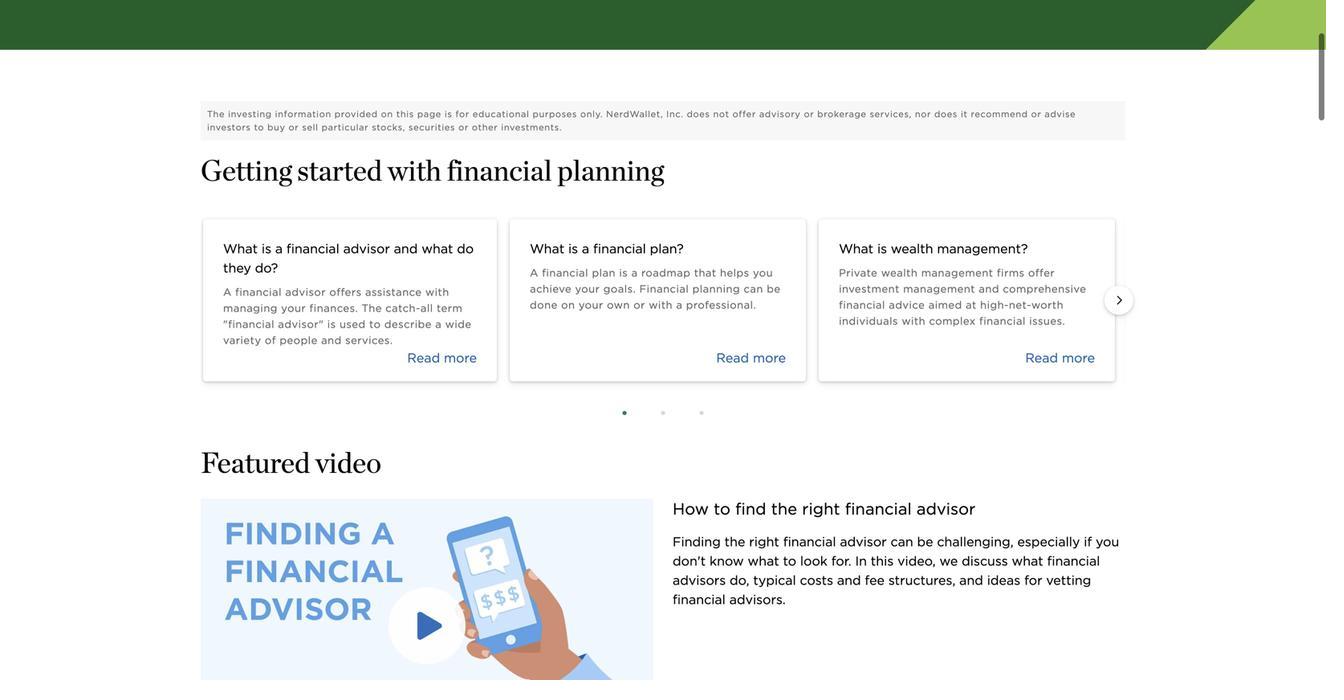 Task type: vqa. For each thing, say whether or not it's contained in the screenshot.
the topmost change
no



Task type: locate. For each thing, give the bounding box(es) containing it.
0 vertical spatial for
[[456, 109, 470, 119]]

or right own
[[634, 299, 645, 311]]

your left own
[[579, 299, 604, 311]]

1 horizontal spatial read
[[716, 350, 749, 366]]

financial up managing
[[235, 286, 282, 298]]

1 vertical spatial you
[[1096, 534, 1119, 550]]

what up achieve
[[530, 241, 565, 257]]

"financial
[[223, 318, 275, 330]]

1 horizontal spatial on
[[561, 299, 575, 311]]

the up "used"
[[362, 302, 382, 314]]

brokerage
[[818, 109, 867, 119]]

0 horizontal spatial planning
[[558, 153, 664, 187]]

0 horizontal spatial does
[[687, 109, 710, 119]]

1 horizontal spatial a
[[530, 267, 539, 279]]

1 vertical spatial the
[[725, 534, 745, 550]]

management?
[[937, 241, 1028, 257]]

for right page
[[456, 109, 470, 119]]

0 vertical spatial offer
[[733, 109, 756, 119]]

0 vertical spatial planning
[[558, 153, 664, 187]]

wealth
[[891, 241, 933, 257], [881, 267, 918, 279]]

and down "for."
[[837, 572, 861, 588]]

started
[[297, 153, 382, 187]]

0 vertical spatial on
[[381, 109, 393, 119]]

0 horizontal spatial offer
[[733, 109, 756, 119]]

what inside the what is a financial advisor and what do they do?
[[422, 241, 453, 257]]

can inside finding the right financial advisor can be challenging, especially if you don't know what to look for. in this video, we discuss what financial advisors do, typical costs and fee structures, and ideas for vetting financial advisors.
[[891, 534, 913, 550]]

management down what is wealth management? at the right top of the page
[[921, 267, 994, 279]]

0 horizontal spatial on
[[381, 109, 393, 119]]

is inside a financial advisor offers assistance with managing your finances. the catch-all term "financial advisor" is used to describe a wide variety of people and services.
[[327, 318, 336, 330]]

advisor up in
[[840, 534, 887, 550]]

1 does from the left
[[687, 109, 710, 119]]

1 vertical spatial be
[[917, 534, 933, 550]]

1 vertical spatial planning
[[693, 283, 740, 295]]

offer up 'comprehensive'
[[1028, 267, 1055, 279]]

financial down the 'other'
[[447, 153, 552, 187]]

can inside a financial plan is a roadmap that helps you achieve your goals. financial planning can be done on your own or with a professional.
[[744, 283, 763, 295]]

what inside the what is a financial advisor and what do they do?
[[223, 241, 258, 257]]

read
[[407, 350, 440, 366], [716, 350, 749, 366], [1026, 350, 1058, 366]]

advisor inside a financial advisor offers assistance with managing your finances. the catch-all term "financial advisor" is used to describe a wide variety of people and services.
[[285, 286, 326, 298]]

investment
[[839, 283, 900, 295]]

is inside the what is a financial advisor and what do they do?
[[262, 241, 271, 257]]

1 vertical spatial right
[[749, 534, 779, 550]]

financial up offers
[[287, 241, 339, 257]]

and up assistance
[[394, 241, 418, 257]]

wide
[[445, 318, 472, 330]]

aimed
[[929, 299, 962, 311]]

to left "look"
[[783, 553, 797, 569]]

2 read more from the left
[[716, 350, 786, 366]]

this
[[396, 109, 414, 119], [871, 553, 894, 569]]

0 horizontal spatial the
[[725, 534, 745, 550]]

0 horizontal spatial the
[[207, 109, 225, 119]]

what up they
[[223, 241, 258, 257]]

for inside finding the right financial advisor can be challenging, especially if you don't know what to look for. in this video, we discuss what financial advisors do, typical costs and fee structures, and ideas for vetting financial advisors.
[[1024, 572, 1043, 588]]

on down achieve
[[561, 299, 575, 311]]

all
[[421, 302, 433, 314]]

1 horizontal spatial more
[[753, 350, 786, 366]]

3 what from the left
[[839, 241, 874, 257]]

offer inside private wealth management firms offer investment management and comprehensive financial advice aimed at high-net-worth individuals with complex financial issues.
[[1028, 267, 1055, 279]]

professional.
[[686, 299, 756, 311]]

services.
[[345, 334, 393, 346]]

for right ideas
[[1024, 572, 1043, 588]]

to up services.
[[369, 318, 381, 330]]

is
[[445, 109, 452, 119], [262, 241, 271, 257], [568, 241, 578, 257], [877, 241, 887, 257], [619, 267, 628, 279], [327, 318, 336, 330]]

2 what from the left
[[530, 241, 565, 257]]

financial up individuals
[[839, 299, 885, 311]]

with inside private wealth management firms offer investment management and comprehensive financial advice aimed at high-net-worth individuals with complex financial issues.
[[902, 315, 926, 327]]

advisors
[[673, 572, 726, 588]]

be inside a financial plan is a roadmap that helps you achieve your goals. financial planning can be done on your own or with a professional.
[[767, 283, 781, 295]]

0 horizontal spatial more
[[444, 350, 477, 366]]

for
[[456, 109, 470, 119], [1024, 572, 1043, 588]]

0 vertical spatial this
[[396, 109, 414, 119]]

to down investing
[[254, 122, 264, 132]]

2 horizontal spatial more
[[1062, 350, 1095, 366]]

1 horizontal spatial for
[[1024, 572, 1043, 588]]

advisor up offers
[[343, 241, 390, 257]]

1 read more from the left
[[407, 350, 477, 366]]

more down wide
[[444, 350, 477, 366]]

or inside a financial plan is a roadmap that helps you achieve your goals. financial planning can be done on your own or with a professional.
[[634, 299, 645, 311]]

video
[[315, 445, 381, 480]]

advisor up the challenging,
[[917, 499, 976, 519]]

and inside a financial advisor offers assistance with managing your finances. the catch-all term "financial advisor" is used to describe a wide variety of people and services.
[[321, 334, 342, 346]]

with up all
[[425, 286, 449, 298]]

2 read from the left
[[716, 350, 749, 366]]

roadmap
[[641, 267, 691, 279]]

1 horizontal spatial read more
[[716, 350, 786, 366]]

can down helps
[[744, 283, 763, 295]]

or right advisory
[[804, 109, 814, 119]]

at
[[966, 299, 977, 311]]

inc.
[[666, 109, 684, 119]]

1 vertical spatial on
[[561, 299, 575, 311]]

you right helps
[[753, 267, 773, 279]]

1 read from the left
[[407, 350, 440, 366]]

more down professional.
[[753, 350, 786, 366]]

management up aimed
[[903, 283, 975, 295]]

read more down wide
[[407, 350, 477, 366]]

assistance
[[365, 286, 422, 298]]

term
[[437, 302, 463, 314]]

wealth inside private wealth management firms offer investment management and comprehensive financial advice aimed at high-net-worth individuals with complex financial issues.
[[881, 267, 918, 279]]

read down professional.
[[716, 350, 749, 366]]

1 vertical spatial for
[[1024, 572, 1043, 588]]

1 horizontal spatial does
[[935, 109, 958, 119]]

2 horizontal spatial what
[[839, 241, 874, 257]]

do?
[[255, 260, 278, 276]]

the up know
[[725, 534, 745, 550]]

1 horizontal spatial can
[[891, 534, 913, 550]]

for inside the investing information provided on this page is for educational purposes only. nerdwallet, inc. does not offer advisory or brokerage services, nor does it recommend or advise investors to buy or sell particular stocks, securities or other investments.
[[456, 109, 470, 119]]

know
[[710, 553, 744, 569]]

what up typical
[[748, 553, 779, 569]]

offer
[[733, 109, 756, 119], [1028, 267, 1055, 279]]

with down the advice
[[902, 315, 926, 327]]

right up "look"
[[802, 499, 840, 519]]

what up the private
[[839, 241, 874, 257]]

goals.
[[604, 283, 636, 295]]

1 what from the left
[[223, 241, 258, 257]]

featured
[[201, 445, 310, 480]]

what for what is a financial plan?
[[530, 241, 565, 257]]

to
[[254, 122, 264, 132], [369, 318, 381, 330], [714, 499, 731, 519], [783, 553, 797, 569]]

advisor up advisor" on the top
[[285, 286, 326, 298]]

investors
[[207, 122, 251, 132]]

how to find the right financial advisor
[[673, 499, 976, 519]]

advise
[[1045, 109, 1076, 119]]

this up fee
[[871, 553, 894, 569]]

read down describe
[[407, 350, 440, 366]]

recommend
[[971, 109, 1028, 119]]

1 horizontal spatial the
[[362, 302, 382, 314]]

0 vertical spatial be
[[767, 283, 781, 295]]

net-
[[1009, 299, 1032, 311]]

is up do?
[[262, 241, 271, 257]]

information
[[275, 109, 331, 119]]

financial up 'vetting'
[[1047, 553, 1100, 569]]

vetting
[[1046, 572, 1091, 588]]

advisor
[[343, 241, 390, 257], [285, 286, 326, 298], [917, 499, 976, 519], [840, 534, 887, 550]]

0 horizontal spatial can
[[744, 283, 763, 295]]

1 vertical spatial wealth
[[881, 267, 918, 279]]

read more down professional.
[[716, 350, 786, 366]]

0 horizontal spatial what
[[422, 241, 453, 257]]

read down issues.
[[1026, 350, 1058, 366]]

0 horizontal spatial what
[[223, 241, 258, 257]]

1 horizontal spatial offer
[[1028, 267, 1055, 279]]

1 horizontal spatial what
[[530, 241, 565, 257]]

1 vertical spatial the
[[362, 302, 382, 314]]

the right find
[[771, 499, 797, 519]]

2 horizontal spatial read
[[1026, 350, 1058, 366]]

describe
[[384, 318, 432, 330]]

financial up achieve
[[542, 267, 589, 279]]

a for what is a financial plan?
[[530, 267, 539, 279]]

or left the 'other'
[[458, 122, 469, 132]]

and
[[394, 241, 418, 257], [979, 283, 1000, 295], [321, 334, 342, 346], [837, 572, 861, 588], [960, 572, 983, 588]]

financial down advisors
[[673, 592, 726, 607]]

a inside a financial plan is a roadmap that helps you achieve your goals. financial planning can be done on your own or with a professional.
[[530, 267, 539, 279]]

a down they
[[223, 286, 232, 298]]

you inside finding the right financial advisor can be challenging, especially if you don't know what to look for. in this video, we discuss what financial advisors do, typical costs and fee structures, and ideas for vetting financial advisors.
[[1096, 534, 1119, 550]]

this up "stocks,"
[[396, 109, 414, 119]]

does left not in the top of the page
[[687, 109, 710, 119]]

0 vertical spatial you
[[753, 267, 773, 279]]

3 read more from the left
[[1026, 350, 1095, 366]]

can
[[744, 283, 763, 295], [891, 534, 913, 550]]

1 vertical spatial this
[[871, 553, 894, 569]]

0 horizontal spatial you
[[753, 267, 773, 279]]

planning down the investing information provided on this page is for educational purposes only. nerdwallet, inc. does not offer advisory or brokerage services, nor does it recommend or advise investors to buy or sell particular stocks, securities or other investments.
[[558, 153, 664, 187]]

planning
[[558, 153, 664, 187], [693, 283, 740, 295]]

0 horizontal spatial right
[[749, 534, 779, 550]]

the inside finding the right financial advisor can be challenging, especially if you don't know what to look for. in this video, we discuss what financial advisors do, typical costs and fee structures, and ideas for vetting financial advisors.
[[725, 534, 745, 550]]

0 vertical spatial a
[[530, 267, 539, 279]]

advisor inside the what is a financial advisor and what do they do?
[[343, 241, 390, 257]]

or down information
[[289, 122, 299, 132]]

right down find
[[749, 534, 779, 550]]

with
[[388, 153, 442, 187], [425, 286, 449, 298], [649, 299, 673, 311], [902, 315, 926, 327]]

1 vertical spatial can
[[891, 534, 913, 550]]

a inside a financial advisor offers assistance with managing your finances. the catch-all term "financial advisor" is used to describe a wide variety of people and services.
[[223, 286, 232, 298]]

a
[[275, 241, 283, 257], [582, 241, 589, 257], [631, 267, 638, 279], [676, 299, 683, 311], [435, 318, 442, 330]]

it
[[961, 109, 968, 119]]

0 vertical spatial the
[[771, 499, 797, 519]]

you right if
[[1096, 534, 1119, 550]]

is up achieve
[[568, 241, 578, 257]]

1 horizontal spatial be
[[917, 534, 933, 550]]

is right page
[[445, 109, 452, 119]]

1 horizontal spatial right
[[802, 499, 840, 519]]

1 vertical spatial offer
[[1028, 267, 1055, 279]]

advisor"
[[278, 318, 324, 330]]

featured video
[[201, 445, 381, 480]]

a
[[530, 267, 539, 279], [223, 286, 232, 298]]

is up 'goals.'
[[619, 267, 628, 279]]

2 horizontal spatial read more
[[1026, 350, 1095, 366]]

what left do
[[422, 241, 453, 257]]

0 vertical spatial right
[[802, 499, 840, 519]]

comprehensive
[[1003, 283, 1087, 295]]

look
[[800, 553, 828, 569]]

1 vertical spatial a
[[223, 286, 232, 298]]

0 horizontal spatial be
[[767, 283, 781, 295]]

1 horizontal spatial you
[[1096, 534, 1119, 550]]

2 more from the left
[[753, 350, 786, 366]]

0 horizontal spatial read
[[407, 350, 440, 366]]

right
[[802, 499, 840, 519], [749, 534, 779, 550]]

planning up professional.
[[693, 283, 740, 295]]

with down financial
[[649, 299, 673, 311]]

a up achieve
[[530, 267, 539, 279]]

buy
[[267, 122, 286, 132]]

on up "stocks,"
[[381, 109, 393, 119]]

that
[[694, 267, 717, 279]]

0 vertical spatial the
[[207, 109, 225, 119]]

a for what is a financial advisor and what do they do?
[[223, 286, 232, 298]]

1 horizontal spatial planning
[[693, 283, 740, 295]]

the
[[207, 109, 225, 119], [362, 302, 382, 314]]

plan?
[[650, 241, 684, 257]]

does left it
[[935, 109, 958, 119]]

issues.
[[1029, 315, 1066, 327]]

more down issues.
[[1062, 350, 1095, 366]]

is down "finances." at the left top
[[327, 318, 336, 330]]

your up advisor" on the top
[[281, 302, 306, 314]]

what
[[223, 241, 258, 257], [530, 241, 565, 257], [839, 241, 874, 257]]

0 horizontal spatial for
[[456, 109, 470, 119]]

and up high-
[[979, 283, 1000, 295]]

video preview image image
[[201, 499, 654, 680]]

1 more from the left
[[444, 350, 477, 366]]

and down "used"
[[321, 334, 342, 346]]

0 vertical spatial can
[[744, 283, 763, 295]]

what for what is wealth management?
[[839, 241, 874, 257]]

the up investors
[[207, 109, 225, 119]]

fee
[[865, 572, 885, 588]]

2 does from the left
[[935, 109, 958, 119]]

and down discuss
[[960, 572, 983, 588]]

read more down issues.
[[1026, 350, 1095, 366]]

stocks,
[[372, 122, 406, 132]]

your down plan
[[575, 283, 600, 295]]

can up the video,
[[891, 534, 913, 550]]

0 horizontal spatial read more
[[407, 350, 477, 366]]

1 horizontal spatial this
[[871, 553, 894, 569]]

0 horizontal spatial this
[[396, 109, 414, 119]]

the inside the investing information provided on this page is for educational purposes only. nerdwallet, inc. does not offer advisory or brokerage services, nor does it recommend or advise investors to buy or sell particular stocks, securities or other investments.
[[207, 109, 225, 119]]

only.
[[580, 109, 603, 119]]

1 horizontal spatial the
[[771, 499, 797, 519]]

what down especially in the right of the page
[[1012, 553, 1044, 569]]

does
[[687, 109, 710, 119], [935, 109, 958, 119]]

offer right not in the top of the page
[[733, 109, 756, 119]]

0 horizontal spatial a
[[223, 286, 232, 298]]

what is a financial advisor and what do they do?
[[223, 241, 474, 276]]



Task type: describe. For each thing, give the bounding box(es) containing it.
private
[[839, 267, 878, 279]]

finances.
[[310, 302, 358, 314]]

high-
[[980, 299, 1009, 311]]

they
[[223, 260, 251, 276]]

what is wealth management?
[[839, 241, 1028, 257]]

don't
[[673, 553, 706, 569]]

helps
[[720, 267, 750, 279]]

to inside a financial advisor offers assistance with managing your finances. the catch-all term "financial advisor" is used to describe a wide variety of people and services.
[[369, 318, 381, 330]]

ideas
[[987, 572, 1021, 588]]

read more for advisor
[[407, 350, 477, 366]]

if
[[1084, 534, 1092, 550]]

do
[[457, 241, 474, 257]]

advice
[[889, 299, 925, 311]]

financial inside the what is a financial advisor and what do they do?
[[287, 241, 339, 257]]

financial up in
[[845, 499, 912, 519]]

is up the private
[[877, 241, 887, 257]]

a inside a financial advisor offers assistance with managing your finances. the catch-all term "financial advisor" is used to describe a wide variety of people and services.
[[435, 318, 442, 330]]

variety
[[223, 334, 261, 346]]

to inside the investing information provided on this page is for educational purposes only. nerdwallet, inc. does not offer advisory or brokerage services, nor does it recommend or advise investors to buy or sell particular stocks, securities or other investments.
[[254, 122, 264, 132]]

structures,
[[889, 572, 956, 588]]

read more for plan?
[[716, 350, 786, 366]]

done
[[530, 299, 558, 311]]

planning inside a financial plan is a roadmap that helps you achieve your goals. financial planning can be done on your own or with a professional.
[[693, 283, 740, 295]]

typical
[[753, 572, 796, 588]]

getting started with financial planning
[[201, 153, 664, 187]]

more for advisor
[[444, 350, 477, 366]]

managing
[[223, 302, 278, 314]]

the inside a financial advisor offers assistance with managing your finances. the catch-all term "financial advisor" is used to describe a wide variety of people and services.
[[362, 302, 382, 314]]

1 horizontal spatial what
[[748, 553, 779, 569]]

page
[[417, 109, 442, 119]]

for.
[[831, 553, 852, 569]]

plan
[[592, 267, 616, 279]]

to inside finding the right financial advisor can be challenging, especially if you don't know what to look for. in this video, we discuss what financial advisors do, typical costs and fee structures, and ideas for vetting financial advisors.
[[783, 553, 797, 569]]

be inside finding the right financial advisor can be challenging, especially if you don't know what to look for. in this video, we discuss what financial advisors do, typical costs and fee structures, and ideas for vetting financial advisors.
[[917, 534, 933, 550]]

is inside a financial plan is a roadmap that helps you achieve your goals. financial planning can be done on your own or with a professional.
[[619, 267, 628, 279]]

in
[[855, 553, 867, 569]]

catch-
[[386, 302, 421, 314]]

nerdwallet,
[[606, 109, 663, 119]]

financial down high-
[[979, 315, 1026, 327]]

used
[[340, 318, 366, 330]]

offers
[[330, 286, 362, 298]]

a financial plan is a roadmap that helps you achieve your goals. financial planning can be done on your own or with a professional.
[[530, 267, 781, 311]]

or left advise
[[1031, 109, 1042, 119]]

with down securities at the left of the page
[[388, 153, 442, 187]]

securities
[[409, 122, 455, 132]]

video,
[[898, 553, 936, 569]]

firms
[[997, 267, 1025, 279]]

and inside the what is a financial advisor and what do they do?
[[394, 241, 418, 257]]

offer inside the investing information provided on this page is for educational purposes only. nerdwallet, inc. does not offer advisory or brokerage services, nor does it recommend or advise investors to buy or sell particular stocks, securities or other investments.
[[733, 109, 756, 119]]

you inside a financial plan is a roadmap that helps you achieve your goals. financial planning can be done on your own or with a professional.
[[753, 267, 773, 279]]

discuss
[[962, 553, 1008, 569]]

right inside finding the right financial advisor can be challenging, especially if you don't know what to look for. in this video, we discuss what financial advisors do, typical costs and fee structures, and ideas for vetting financial advisors.
[[749, 534, 779, 550]]

this inside finding the right financial advisor can be challenging, especially if you don't know what to look for. in this video, we discuss what financial advisors do, typical costs and fee structures, and ideas for vetting financial advisors.
[[871, 553, 894, 569]]

3 more from the left
[[1062, 350, 1095, 366]]

play image
[[406, 603, 451, 648]]

services,
[[870, 109, 912, 119]]

2 horizontal spatial what
[[1012, 553, 1044, 569]]

particular
[[322, 122, 369, 132]]

not
[[713, 109, 730, 119]]

a financial advisor offers assistance with managing your finances. the catch-all term "financial advisor" is used to describe a wide variety of people and services.
[[223, 286, 472, 346]]

financial
[[640, 283, 689, 295]]

advisor inside finding the right financial advisor can be challenging, especially if you don't know what to look for. in this video, we discuss what financial advisors do, typical costs and fee structures, and ideas for vetting financial advisors.
[[840, 534, 887, 550]]

own
[[607, 299, 630, 311]]

read for advisor
[[407, 350, 440, 366]]

worth
[[1032, 299, 1064, 311]]

educational
[[473, 109, 530, 119]]

a inside the what is a financial advisor and what do they do?
[[275, 241, 283, 257]]

advisory
[[759, 109, 801, 119]]

achieve
[[530, 283, 572, 295]]

finding
[[673, 534, 721, 550]]

this inside the investing information provided on this page is for educational purposes only. nerdwallet, inc. does not offer advisory or brokerage services, nor does it recommend or advise investors to buy or sell particular stocks, securities or other investments.
[[396, 109, 414, 119]]

financial inside a financial advisor offers assistance with managing your finances. the catch-all term "financial advisor" is used to describe a wide variety of people and services.
[[235, 286, 282, 298]]

finding the right financial advisor can be challenging, especially if you don't know what to look for. in this video, we discuss what financial advisors do, typical costs and fee structures, and ideas for vetting financial advisors.
[[673, 534, 1123, 607]]

nor
[[915, 109, 931, 119]]

investments.
[[501, 122, 562, 132]]

0 vertical spatial wealth
[[891, 241, 933, 257]]

financial up "look"
[[783, 534, 836, 550]]

the investing information provided on this page is for educational purposes only. nerdwallet, inc. does not offer advisory or brokerage services, nor does it recommend or advise investors to buy or sell particular stocks, securities or other investments.
[[207, 109, 1076, 132]]

what for what is a financial advisor and what do they do?
[[223, 241, 258, 257]]

on inside the investing information provided on this page is for educational purposes only. nerdwallet, inc. does not offer advisory or brokerage services, nor does it recommend or advise investors to buy or sell particular stocks, securities or other investments.
[[381, 109, 393, 119]]

3 read from the left
[[1026, 350, 1058, 366]]

investing
[[228, 109, 272, 119]]

especially
[[1018, 534, 1080, 550]]

1 vertical spatial management
[[903, 283, 975, 295]]

do,
[[730, 572, 750, 588]]

0 vertical spatial management
[[921, 267, 994, 279]]

of
[[265, 334, 276, 346]]

individuals
[[839, 315, 898, 327]]

advisors.
[[730, 592, 786, 607]]

what is a financial plan?
[[530, 241, 684, 257]]

read for plan?
[[716, 350, 749, 366]]

your inside a financial advisor offers assistance with managing your finances. the catch-all term "financial advisor" is used to describe a wide variety of people and services.
[[281, 302, 306, 314]]

purposes
[[533, 109, 577, 119]]

find
[[735, 499, 766, 519]]

sell
[[302, 122, 318, 132]]

is inside the investing information provided on this page is for educational purposes only. nerdwallet, inc. does not offer advisory or brokerage services, nor does it recommend or advise investors to buy or sell particular stocks, securities or other investments.
[[445, 109, 452, 119]]

with inside a financial advisor offers assistance with managing your finances. the catch-all term "financial advisor" is used to describe a wide variety of people and services.
[[425, 286, 449, 298]]

challenging,
[[937, 534, 1014, 550]]

people
[[280, 334, 318, 346]]

provided
[[335, 109, 378, 119]]

private wealth management firms offer investment management and comprehensive financial advice aimed at high-net-worth individuals with complex financial issues.
[[839, 267, 1087, 327]]

financial up plan
[[593, 241, 646, 257]]

financial inside a financial plan is a roadmap that helps you achieve your goals. financial planning can be done on your own or with a professional.
[[542, 267, 589, 279]]

complex
[[929, 315, 976, 327]]

with inside a financial plan is a roadmap that helps you achieve your goals. financial planning can be done on your own or with a professional.
[[649, 299, 673, 311]]

costs
[[800, 572, 833, 588]]

other
[[472, 122, 498, 132]]

getting
[[201, 153, 292, 187]]

to left find
[[714, 499, 731, 519]]

more for plan?
[[753, 350, 786, 366]]

and inside private wealth management firms offer investment management and comprehensive financial advice aimed at high-net-worth individuals with complex financial issues.
[[979, 283, 1000, 295]]

on inside a financial plan is a roadmap that helps you achieve your goals. financial planning can be done on your own or with a professional.
[[561, 299, 575, 311]]



